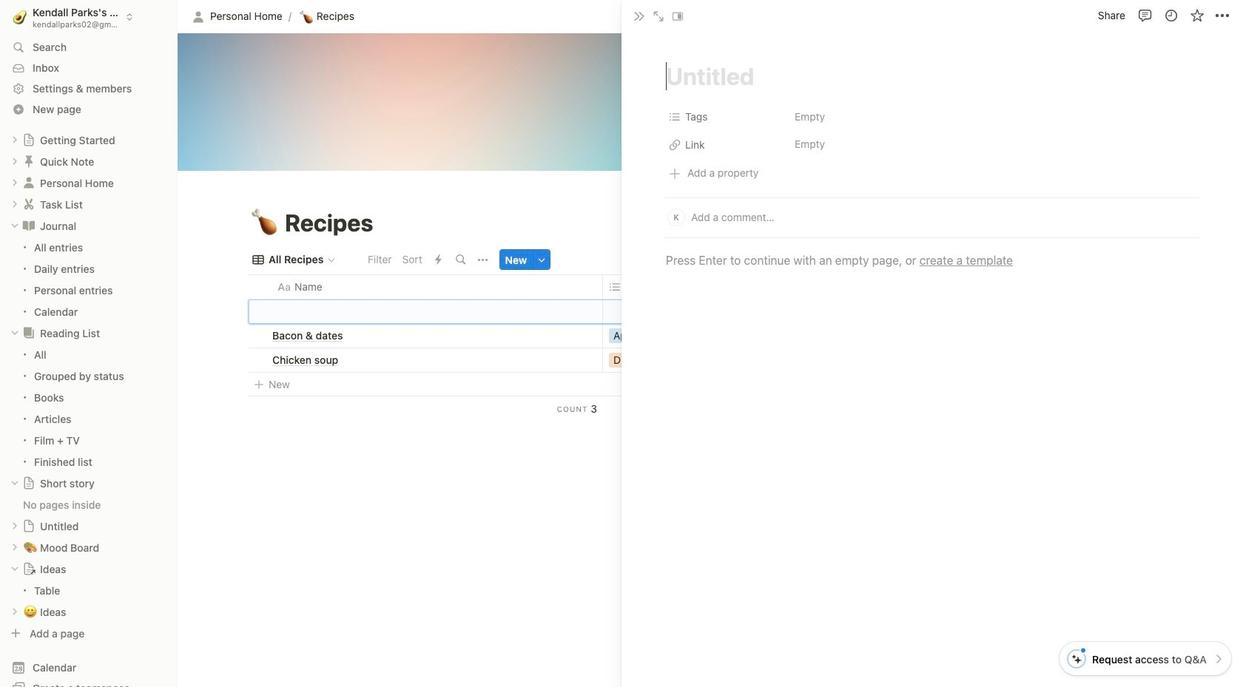 Task type: vqa. For each thing, say whether or not it's contained in the screenshot.
second Close icon from the bottom of the page
no



Task type: describe. For each thing, give the bounding box(es) containing it.
favorite image
[[1191, 9, 1206, 24]]

1 open image from the top
[[10, 157, 19, 166]]

🍗 image
[[300, 8, 313, 25]]

1 open image from the top
[[10, 136, 19, 144]]

updates image left favorite icon
[[1165, 9, 1180, 24]]

updates image right comments icon
[[1164, 8, 1178, 23]]

4 open image from the top
[[10, 608, 19, 617]]

2 open image from the top
[[10, 200, 19, 209]]

1 group from the top
[[0, 237, 178, 322]]

favorite image
[[1189, 8, 1204, 23]]

close image
[[10, 329, 19, 338]]

🥑 image
[[13, 8, 27, 26]]

🍗 image
[[251, 206, 277, 240]]

🎨 image
[[24, 539, 37, 556]]

2 open image from the top
[[10, 178, 19, 187]]

1 row from the top
[[664, 105, 1200, 133]]

2 group from the top
[[0, 344, 178, 473]]

comments image
[[1138, 8, 1152, 23]]



Task type: locate. For each thing, give the bounding box(es) containing it.
0 vertical spatial open image
[[10, 136, 19, 144]]

3 open image from the top
[[10, 522, 19, 531]]

page properties table
[[664, 105, 1200, 161]]

group
[[0, 237, 178, 322], [0, 344, 178, 473]]

3 open image from the top
[[10, 543, 19, 552]]

None checkbox
[[254, 306, 264, 316], [254, 331, 264, 341], [254, 306, 264, 316], [254, 331, 264, 341]]

2 vertical spatial open image
[[10, 522, 19, 531]]

open image
[[10, 157, 19, 166], [10, 178, 19, 187], [10, 543, 19, 552], [10, 608, 19, 617]]

😀 image
[[24, 603, 37, 620]]

2 row from the top
[[664, 133, 1200, 161]]

create and view automations image
[[435, 255, 442, 265]]

open in full page image
[[653, 10, 664, 22]]

1 vertical spatial open image
[[10, 200, 19, 209]]

1 vertical spatial group
[[0, 344, 178, 473]]

close image
[[633, 10, 645, 22], [10, 221, 19, 230], [10, 479, 19, 488], [10, 565, 19, 574]]

change page icon image
[[22, 133, 36, 147], [21, 154, 36, 169], [21, 176, 36, 190], [21, 197, 36, 212], [21, 218, 36, 233], [21, 326, 36, 341], [22, 477, 36, 490], [22, 520, 36, 533], [22, 562, 36, 576]]

row
[[664, 105, 1200, 133], [664, 133, 1200, 161]]

updates image
[[1164, 8, 1178, 23], [1165, 9, 1180, 24]]

0 vertical spatial group
[[0, 237, 178, 322]]

open image
[[10, 136, 19, 144], [10, 200, 19, 209], [10, 522, 19, 531]]



